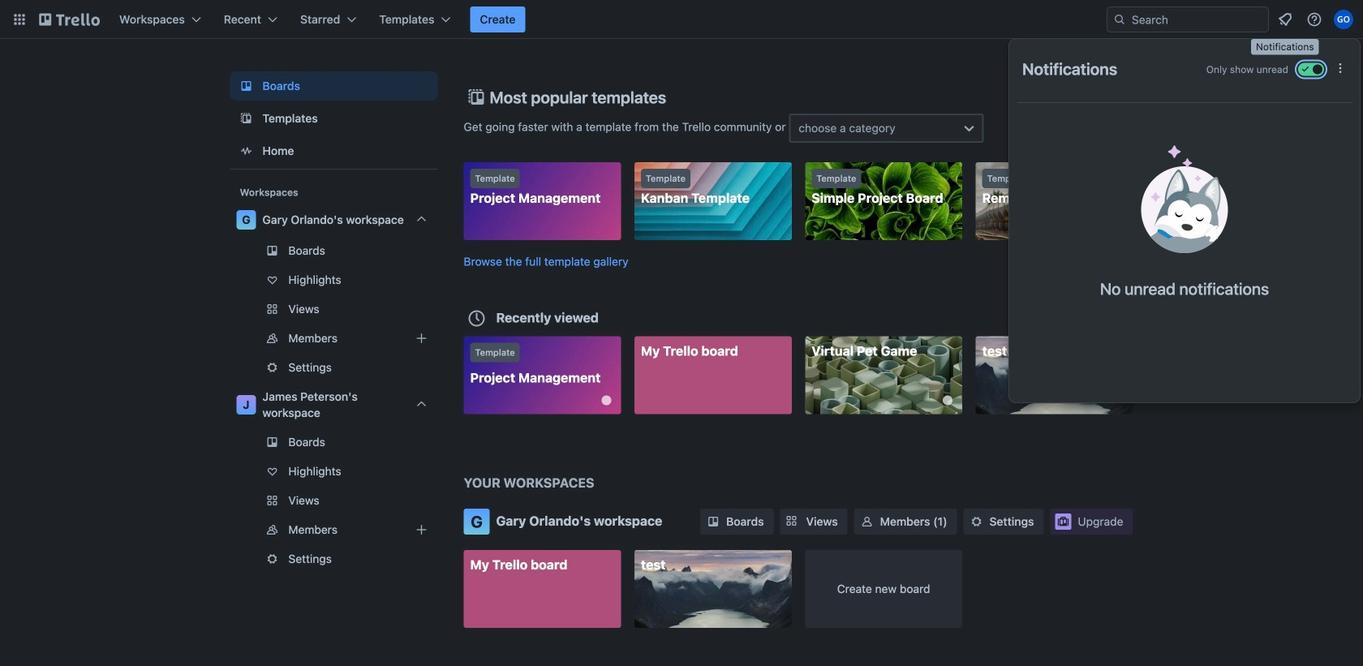Task type: vqa. For each thing, say whether or not it's contained in the screenshot.
the middle sm image
yes



Task type: locate. For each thing, give the bounding box(es) containing it.
template board image
[[237, 109, 256, 128]]

home image
[[237, 141, 256, 161]]

0 horizontal spatial there is new activity on this board. image
[[602, 396, 612, 405]]

1 horizontal spatial there is new activity on this board. image
[[943, 396, 953, 405]]

1 horizontal spatial sm image
[[969, 514, 985, 530]]

search image
[[1114, 13, 1127, 26]]

0 horizontal spatial sm image
[[859, 514, 876, 530]]

sm image
[[859, 514, 876, 530], [969, 514, 985, 530]]

tooltip
[[1252, 39, 1320, 55]]

add image
[[412, 329, 431, 348]]

there is new activity on this board. image
[[602, 396, 612, 405], [943, 396, 953, 405]]

gary orlando (garyorlando) image
[[1334, 10, 1354, 29]]

2 sm image from the left
[[969, 514, 985, 530]]

back to home image
[[39, 6, 100, 32]]

0 notifications image
[[1276, 10, 1296, 29]]



Task type: describe. For each thing, give the bounding box(es) containing it.
1 there is new activity on this board. image from the left
[[602, 396, 612, 405]]

add image
[[412, 520, 431, 540]]

board image
[[237, 76, 256, 96]]

sm image
[[705, 514, 722, 530]]

open information menu image
[[1307, 11, 1323, 28]]

taco image
[[1142, 145, 1229, 253]]

Search field
[[1127, 7, 1269, 32]]

primary element
[[0, 0, 1364, 39]]

1 sm image from the left
[[859, 514, 876, 530]]

2 there is new activity on this board. image from the left
[[943, 396, 953, 405]]



